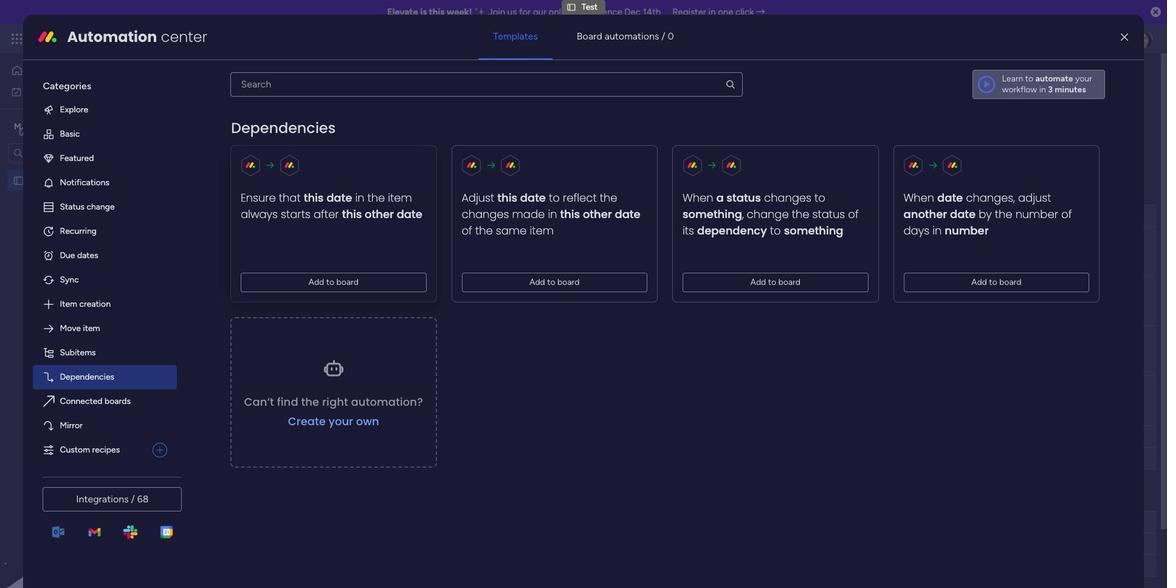 Task type: describe. For each thing, give the bounding box(es) containing it.
select product image
[[11, 33, 23, 45]]

in left one
[[709, 7, 716, 18]]

Priority field
[[677, 209, 711, 223]]

this right after at the top
[[342, 207, 362, 222]]

due date
[[592, 211, 626, 221]]

working
[[500, 296, 532, 306]]

integrations / 68 button
[[43, 488, 182, 512]]

board for of the same item
[[558, 277, 580, 288]]

project
[[518, 92, 545, 102]]

0 horizontal spatial number
[[945, 223, 989, 238]]

due dates
[[60, 250, 98, 261]]

1 add to board button from the left
[[241, 273, 427, 292]]

templates button
[[479, 22, 553, 51]]

track
[[441, 92, 461, 102]]

date inside field
[[609, 211, 626, 221]]

to inside when a status changes to something
[[815, 190, 826, 205]]

production
[[235, 185, 296, 200]]

this other date of the same item
[[462, 207, 641, 238]]

made
[[513, 207, 545, 222]]

sort
[[463, 146, 479, 157]]

days
[[904, 223, 930, 238]]

→
[[756, 7, 766, 18]]

subitems
[[60, 348, 96, 358]]

the inside can't find the right automation? create your own
[[302, 395, 320, 410]]

starts
[[281, 207, 311, 222]]

its
[[683, 223, 695, 238]]

categories heading
[[33, 70, 177, 98]]

notifications option
[[33, 171, 177, 195]]

add to board button for by the number of days in
[[904, 273, 1090, 292]]

featured option
[[33, 146, 177, 171]]

us
[[508, 7, 517, 18]]

Search for a column type search field
[[231, 72, 743, 97]]

in inside the to reflect the changes made in
[[548, 207, 557, 222]]

custom recipes
[[60, 445, 120, 455]]

0
[[668, 30, 674, 42]]

this right is
[[429, 7, 445, 18]]

1 horizontal spatial your
[[498, 92, 515, 102]]

see more link
[[553, 91, 592, 103]]

click
[[736, 7, 754, 18]]

automation center
[[67, 27, 207, 47]]

add for of the same item
[[530, 277, 546, 288]]

custom recipes option
[[33, 438, 148, 463]]

change for ,
[[747, 207, 789, 222]]

explore option
[[33, 98, 177, 122]]

stands.
[[547, 92, 574, 102]]

test testing
[[230, 346, 276, 356]]

connected
[[60, 396, 102, 407]]

center
[[161, 27, 207, 47]]

add for , change the status of its
[[751, 277, 767, 288]]

of inside , change the status of its
[[849, 207, 859, 222]]

create
[[288, 414, 326, 429]]

new project button
[[184, 142, 241, 161]]

add to board button for of the same item
[[462, 273, 648, 292]]

1 button
[[385, 277, 425, 327]]

timelines
[[368, 92, 403, 102]]

of for manage any type of project. assign owners, set timelines and keep track of where your project stands.
[[253, 92, 262, 102]]

priority
[[680, 211, 708, 221]]

1 vertical spatial new project
[[230, 246, 277, 257]]

always
[[241, 207, 278, 222]]

item inside option
[[83, 323, 100, 334]]

Files field
[[768, 209, 791, 223]]

test list box
[[0, 168, 155, 355]]

of for this other date of the same item
[[462, 223, 473, 238]]

hide button
[[490, 142, 535, 161]]

register in one click →
[[673, 7, 766, 18]]

low
[[686, 296, 702, 306]]

your inside your workflow in
[[1076, 74, 1092, 84]]

date inside this other date of the same item
[[615, 207, 641, 222]]

search image
[[725, 79, 736, 90]]

3 minutes
[[1048, 84, 1086, 95]]

activity
[[1001, 71, 1031, 81]]

the inside by the number of days in
[[995, 207, 1013, 222]]

recurring option
[[33, 219, 177, 244]]

see for see more
[[555, 91, 569, 102]]

assign
[[295, 92, 321, 102]]

chart button
[[293, 109, 332, 129]]

test for test building
[[230, 296, 246, 306]]

Status field
[[511, 209, 541, 223]]

0 horizontal spatial dec
[[597, 297, 611, 306]]

add for by the number of days in
[[972, 277, 988, 288]]

/ for integrations / 68
[[131, 494, 135, 505]]

hide
[[509, 146, 527, 157]]

workspace image
[[12, 120, 24, 133]]

recipes
[[92, 445, 120, 455]]

the inside this other date of the same item
[[476, 223, 493, 238]]

move item
[[60, 323, 100, 334]]

keep
[[421, 92, 439, 102]]

automation?
[[351, 395, 423, 410]]

my work button
[[7, 82, 131, 101]]

other for this other date
[[365, 207, 394, 222]]

column information image
[[550, 211, 560, 221]]

it
[[546, 296, 551, 306]]

ensure that this date
[[241, 190, 353, 205]]

item inside this other date of the same item
[[530, 223, 554, 238]]

own
[[356, 414, 379, 429]]

1 add to board from the left
[[309, 277, 359, 288]]

3
[[1048, 84, 1053, 95]]

this inside this other date of the same item
[[561, 207, 580, 222]]

automation
[[67, 27, 157, 47]]

gantt button
[[253, 109, 293, 129]]

this up after at the top
[[304, 190, 324, 205]]

test for test testing
[[230, 346, 246, 356]]

publishing
[[248, 396, 287, 406]]

Owner field
[[439, 209, 471, 223]]

this up status field in the left of the page
[[498, 190, 518, 205]]

elevate
[[387, 7, 418, 18]]

1 board from the left
[[337, 277, 359, 288]]

same
[[496, 223, 527, 238]]

due for due dates
[[60, 250, 75, 261]]

in inside your workflow in
[[1040, 84, 1046, 95]]

more
[[571, 91, 591, 102]]

workspace selection element
[[12, 119, 102, 135]]

automation  center image
[[38, 27, 57, 47]]

plans
[[229, 33, 249, 44]]

learn
[[1002, 74, 1023, 84]]

activity button
[[996, 67, 1054, 86]]

item creation
[[60, 299, 111, 309]]

12
[[613, 297, 621, 306]]

✨
[[474, 7, 486, 18]]

of for by the number of days in
[[1062, 207, 1072, 222]]

item creation option
[[33, 292, 177, 317]]

working on it
[[500, 296, 551, 306]]

2 horizontal spatial project
[[303, 210, 331, 221]]

one
[[718, 7, 734, 18]]

create your own link
[[288, 414, 379, 429]]

home button
[[7, 61, 131, 80]]

column information image for timeline
[[890, 211, 900, 221]]

move item option
[[33, 317, 177, 341]]



Task type: vqa. For each thing, say whether or not it's contained in the screenshot.
LIKE button
no



Task type: locate. For each thing, give the bounding box(es) containing it.
test for test publishing
[[230, 396, 246, 406]]

2 horizontal spatial your
[[1076, 74, 1092, 84]]

status for status
[[514, 211, 538, 221]]

lottie animation element
[[0, 466, 155, 589]]

right
[[323, 395, 349, 410]]

change up dependency to something
[[747, 207, 789, 222]]

my
[[27, 86, 38, 96]]

Timeline field
[[845, 209, 883, 223]]

0 horizontal spatial main
[[28, 121, 49, 132]]

number inside by the number of days in
[[1016, 207, 1059, 222]]

in left 3
[[1040, 84, 1046, 95]]

recurring
[[60, 226, 97, 236]]

1 add from the left
[[309, 277, 325, 288]]

when a status changes to something
[[683, 190, 826, 222]]

integrations / 68
[[76, 494, 149, 505]]

board
[[577, 30, 602, 42]]

workflow
[[1002, 84, 1037, 95]]

my work
[[27, 86, 59, 96]]

/ right invite
[[1104, 71, 1108, 81]]

dependencies inside option
[[60, 372, 114, 382]]

0 vertical spatial due
[[592, 211, 607, 221]]

item
[[388, 190, 412, 205], [530, 223, 554, 238], [83, 323, 100, 334]]

of inside by the number of days in
[[1062, 207, 1072, 222]]

2 column information image from the left
[[890, 211, 900, 221]]

connected boards option
[[33, 390, 177, 414]]

item right move
[[83, 323, 100, 334]]

work
[[98, 32, 120, 46], [41, 86, 59, 96]]

0 vertical spatial /
[[662, 30, 665, 42]]

item up this other date
[[388, 190, 412, 205]]

dec 12
[[597, 297, 621, 306]]

1 horizontal spatial new
[[230, 246, 248, 257]]

1 horizontal spatial status
[[813, 207, 846, 222]]

basic option
[[33, 122, 177, 146]]

main workspace
[[28, 121, 100, 132]]

a
[[717, 190, 724, 205]]

1 vertical spatial number
[[945, 223, 989, 238]]

v2 overdue deadline image
[[571, 296, 581, 307]]

ensure
[[241, 190, 276, 205]]

test left building
[[230, 296, 246, 306]]

1 column information image from the left
[[635, 211, 645, 221]]

change down notifications option
[[87, 202, 115, 212]]

invite / 1
[[1081, 71, 1113, 81]]

when for when a status changes to something
[[683, 190, 714, 205]]

week!
[[447, 7, 472, 18]]

1
[[1110, 71, 1113, 81], [409, 300, 411, 308]]

new project inside button
[[189, 146, 236, 156]]

lottie animation image
[[0, 466, 155, 589]]

2 add to board from the left
[[530, 277, 580, 288]]

in inside by the number of days in
[[933, 223, 942, 238]]

due
[[592, 211, 607, 221], [60, 250, 75, 261]]

1 other from the left
[[365, 207, 394, 222]]

0 horizontal spatial /
[[131, 494, 135, 505]]

1 horizontal spatial 1
[[1110, 71, 1113, 81]]

option
[[0, 170, 155, 172]]

,
[[743, 207, 744, 222]]

mirror
[[60, 421, 83, 431]]

3 add to board button from the left
[[683, 273, 869, 292]]

the right 'files'
[[792, 207, 810, 222]]

see left more
[[555, 91, 569, 102]]

changes up 'files'
[[764, 190, 812, 205]]

0 vertical spatial item
[[388, 190, 412, 205]]

1 horizontal spatial work
[[98, 32, 120, 46]]

1 vertical spatial changes
[[462, 207, 509, 222]]

2 other from the left
[[583, 207, 612, 222]]

0 horizontal spatial your
[[329, 414, 354, 429]]

something
[[683, 207, 743, 222], [784, 223, 844, 238]]

subitems option
[[33, 341, 177, 365]]

new down always
[[230, 246, 248, 257]]

test
[[582, 2, 598, 12], [29, 175, 45, 186], [209, 185, 232, 200], [230, 296, 246, 306], [230, 346, 246, 356], [230, 396, 246, 406]]

number down adjust
[[1016, 207, 1059, 222]]

dependency to something
[[698, 223, 844, 238]]

work for monday
[[98, 32, 120, 46]]

1 horizontal spatial changes
[[764, 190, 812, 205]]

of inside this other date of the same item
[[462, 223, 473, 238]]

3 board from the left
[[779, 277, 801, 288]]

public board image
[[13, 175, 24, 186]]

add to board button
[[241, 273, 427, 292], [462, 273, 648, 292], [683, 273, 869, 292], [904, 273, 1090, 292]]

home
[[28, 65, 51, 75]]

1 vertical spatial status
[[813, 207, 846, 222]]

due inside option
[[60, 250, 75, 261]]

main table
[[203, 114, 243, 124]]

2 vertical spatial item
[[83, 323, 100, 334]]

categories list box
[[33, 70, 187, 463]]

adjust
[[1019, 190, 1052, 205]]

test left testing on the bottom of page
[[230, 346, 246, 356]]

1 horizontal spatial dependencies
[[231, 118, 336, 138]]

show board description image
[[233, 71, 247, 83]]

status inside status change option
[[60, 202, 85, 212]]

due dates option
[[33, 244, 177, 268]]

0 vertical spatial new
[[189, 146, 207, 156]]

new inside button
[[189, 146, 207, 156]]

add to board for , change the status of its
[[751, 277, 801, 288]]

the up due date
[[600, 190, 618, 205]]

/
[[662, 30, 665, 42], [1104, 71, 1108, 81], [131, 494, 135, 505]]

learn to automate
[[1002, 74, 1073, 84]]

0 horizontal spatial dependencies
[[60, 372, 114, 382]]

main inside workspace selection element
[[28, 121, 49, 132]]

status inside , change the status of its
[[813, 207, 846, 222]]

1 horizontal spatial column information image
[[890, 211, 900, 221]]

see inside see more link
[[555, 91, 569, 102]]

main inside button
[[203, 114, 221, 124]]

new project down main table button
[[189, 146, 236, 156]]

new down main table button
[[189, 146, 207, 156]]

add to board for of the same item
[[530, 277, 580, 288]]

see left plans
[[213, 33, 227, 44]]

2 horizontal spatial item
[[530, 223, 554, 238]]

other right after at the top
[[365, 207, 394, 222]]

1 vertical spatial work
[[41, 86, 59, 96]]

0 vertical spatial work
[[98, 32, 120, 46]]

project left angle down image
[[209, 146, 236, 156]]

filter by anything image
[[425, 144, 440, 159]]

2 add to board button from the left
[[462, 273, 648, 292]]

work right monday
[[98, 32, 120, 46]]

1 vertical spatial see
[[555, 91, 569, 102]]

Search in workspace field
[[26, 146, 102, 160]]

1 horizontal spatial project
[[250, 246, 277, 257]]

monday work management
[[54, 32, 189, 46]]

Search field
[[282, 143, 319, 160]]

4 add from the left
[[972, 277, 988, 288]]

1 vertical spatial 1
[[409, 300, 411, 308]]

minutes
[[1055, 84, 1086, 95]]

when up priority
[[683, 190, 714, 205]]

after
[[314, 207, 339, 222]]

0 vertical spatial dependencies
[[231, 118, 336, 138]]

column information image right timeline field on the right top of the page
[[890, 211, 900, 221]]

main right workspace image
[[28, 121, 49, 132]]

2 vertical spatial your
[[329, 414, 354, 429]]

test inside test production pipeline field
[[209, 185, 232, 200]]

main table button
[[184, 109, 253, 129]]

2 add from the left
[[530, 277, 546, 288]]

/ inside button
[[662, 30, 665, 42]]

1 vertical spatial your
[[498, 92, 515, 102]]

board for by the number of days in
[[1000, 277, 1022, 288]]

1 horizontal spatial due
[[592, 211, 607, 221]]

when inside when a status changes to something
[[683, 190, 714, 205]]

testing
[[248, 346, 276, 356]]

0 vertical spatial changes
[[764, 190, 812, 205]]

status change option
[[33, 195, 177, 219]]

column information image right due date field
[[635, 211, 645, 221]]

see for see plans
[[213, 33, 227, 44]]

None search field
[[231, 72, 743, 97]]

owner
[[442, 211, 468, 221]]

something down a
[[683, 207, 743, 222]]

change inside , change the status of its
[[747, 207, 789, 222]]

main for main workspace
[[28, 121, 49, 132]]

the inside the to reflect the changes made in
[[600, 190, 618, 205]]

/ for invite / 1
[[1104, 71, 1108, 81]]

other inside this other date of the same item
[[583, 207, 612, 222]]

status up the recurring
[[60, 202, 85, 212]]

item down column information image
[[530, 223, 554, 238]]

when
[[683, 190, 714, 205], [904, 190, 935, 205]]

1 horizontal spatial something
[[784, 223, 844, 238]]

0 horizontal spatial item
[[83, 323, 100, 334]]

changes for made
[[462, 207, 509, 222]]

work right my
[[41, 86, 59, 96]]

1 vertical spatial dec
[[597, 297, 611, 306]]

dependencies up v2 search "image"
[[231, 118, 336, 138]]

register in one click → link
[[673, 7, 766, 18]]

angle down image
[[247, 147, 253, 156]]

4 board from the left
[[1000, 277, 1022, 288]]

test for test production pipeline
[[209, 185, 232, 200]]

invite
[[1081, 71, 1102, 81]]

dates
[[77, 250, 98, 261]]

in right made
[[548, 207, 557, 222]]

your right the where
[[498, 92, 515, 102]]

integrations
[[76, 494, 129, 505]]

the
[[368, 190, 385, 205], [600, 190, 618, 205], [792, 207, 810, 222], [995, 207, 1013, 222], [476, 223, 493, 238], [302, 395, 320, 410]]

1 horizontal spatial number
[[1016, 207, 1059, 222]]

4 add to board from the left
[[972, 277, 1022, 288]]

find
[[277, 395, 299, 410]]

our
[[533, 7, 547, 18]]

monday
[[54, 32, 96, 46]]

boards
[[105, 396, 131, 407]]

the inside in the item always starts after
[[368, 190, 385, 205]]

status inside status field
[[514, 211, 538, 221]]

the up this other date
[[368, 190, 385, 205]]

manage any type of project. assign owners, set timelines and keep track of where your project stands.
[[186, 92, 574, 102]]

this right column information image
[[561, 207, 580, 222]]

to reflect the changes made in
[[462, 190, 618, 222]]

0 vertical spatial new project
[[189, 146, 236, 156]]

status left timeline
[[813, 207, 846, 222]]

other for this other date of the same item
[[583, 207, 612, 222]]

sync option
[[33, 268, 177, 292]]

test right public board "icon"
[[29, 175, 45, 186]]

dec left 12
[[597, 297, 611, 306]]

0 horizontal spatial project
[[209, 146, 236, 156]]

another
[[904, 207, 948, 222]]

status inside when a status changes to something
[[727, 190, 761, 205]]

set
[[354, 92, 366, 102]]

v2 search image
[[274, 145, 282, 158]]

something inside when a status changes to something
[[683, 207, 743, 222]]

1 vertical spatial dependencies
[[60, 372, 114, 382]]

0 horizontal spatial work
[[41, 86, 59, 96]]

number down by
[[945, 223, 989, 238]]

dec left 14th
[[625, 7, 641, 18]]

new project down always
[[230, 246, 277, 257]]

0 vertical spatial something
[[683, 207, 743, 222]]

change for status
[[87, 202, 115, 212]]

conference
[[576, 7, 622, 18]]

2 board from the left
[[558, 277, 580, 288]]

4 add to board button from the left
[[904, 273, 1090, 292]]

the up create
[[302, 395, 320, 410]]

2 vertical spatial project
[[250, 246, 277, 257]]

dependencies
[[231, 118, 336, 138], [60, 372, 114, 382]]

1 horizontal spatial status
[[514, 211, 538, 221]]

main for main table
[[203, 114, 221, 124]]

test building
[[230, 296, 278, 306]]

0 horizontal spatial due
[[60, 250, 75, 261]]

board for , change the status of its
[[779, 277, 801, 288]]

1 horizontal spatial main
[[203, 114, 221, 124]]

1 vertical spatial due
[[60, 250, 75, 261]]

1 vertical spatial something
[[784, 223, 844, 238]]

for
[[519, 7, 531, 18]]

chart
[[302, 114, 323, 124]]

dependency
[[698, 223, 767, 238]]

in up this other date
[[356, 190, 365, 205]]

see plans button
[[196, 30, 255, 48]]

main left table
[[203, 114, 221, 124]]

1 horizontal spatial change
[[747, 207, 789, 222]]

0 vertical spatial number
[[1016, 207, 1059, 222]]

mirror option
[[33, 414, 177, 438]]

the inside , change the status of its
[[792, 207, 810, 222]]

changes for to
[[764, 190, 812, 205]]

the right by
[[995, 207, 1013, 222]]

Due date field
[[589, 209, 629, 223]]

0 horizontal spatial when
[[683, 190, 714, 205]]

0 vertical spatial 1
[[1110, 71, 1113, 81]]

/ left 0
[[662, 30, 665, 42]]

add to board for by the number of days in
[[972, 277, 1022, 288]]

when up another
[[904, 190, 935, 205]]

due down reflect
[[592, 211, 607, 221]]

2 when from the left
[[904, 190, 935, 205]]

0 horizontal spatial changes
[[462, 207, 509, 222]]

other down reflect
[[583, 207, 612, 222]]

due inside field
[[592, 211, 607, 221]]

2 horizontal spatial /
[[1104, 71, 1108, 81]]

test production pipeline
[[209, 185, 342, 200]]

changes inside the to reflect the changes made in
[[462, 207, 509, 222]]

your down right
[[329, 414, 354, 429]]

add
[[309, 277, 325, 288], [530, 277, 546, 288], [751, 277, 767, 288], [972, 277, 988, 288]]

test left the ensure
[[209, 185, 232, 200]]

m
[[14, 121, 21, 132]]

the left the same
[[476, 223, 493, 238]]

1 vertical spatial /
[[1104, 71, 1108, 81]]

0 horizontal spatial 1
[[409, 300, 411, 308]]

due left dates
[[60, 250, 75, 261]]

online
[[549, 7, 573, 18]]

0 horizontal spatial column information image
[[635, 211, 645, 221]]

test publishing
[[230, 396, 287, 406]]

in down another
[[933, 223, 942, 238]]

test right the 'online'
[[582, 2, 598, 12]]

, change the status of its
[[683, 207, 859, 238]]

owners,
[[323, 92, 352, 102]]

1 horizontal spatial dec
[[625, 7, 641, 18]]

project down pipeline
[[303, 210, 331, 221]]

move
[[60, 323, 81, 334]]

1 vertical spatial project
[[303, 210, 331, 221]]

is
[[420, 7, 427, 18]]

3 add from the left
[[751, 277, 767, 288]]

changes down "adjust"
[[462, 207, 509, 222]]

and
[[405, 92, 419, 102]]

project inside button
[[209, 146, 236, 156]]

item
[[60, 299, 77, 309]]

0 vertical spatial project
[[209, 146, 236, 156]]

changes inside when a status changes to something
[[764, 190, 812, 205]]

in the item always starts after
[[241, 190, 412, 222]]

see inside see plans button
[[213, 33, 227, 44]]

something down files field
[[784, 223, 844, 238]]

column information image
[[635, 211, 645, 221], [890, 211, 900, 221]]

see
[[213, 33, 227, 44], [555, 91, 569, 102]]

0 horizontal spatial status
[[727, 190, 761, 205]]

when date changes, adjust another date
[[904, 190, 1052, 222]]

1 vertical spatial new
[[230, 246, 248, 257]]

0 vertical spatial status
[[727, 190, 761, 205]]

when for when date changes, adjust another date
[[904, 190, 935, 205]]

status up ,
[[727, 190, 761, 205]]

0 horizontal spatial see
[[213, 33, 227, 44]]

work for my
[[41, 86, 59, 96]]

building
[[248, 296, 278, 306]]

0 horizontal spatial other
[[365, 207, 394, 222]]

changes,
[[967, 190, 1016, 205]]

add to board button for , change the status of its
[[683, 273, 869, 292]]

0 vertical spatial your
[[1076, 74, 1092, 84]]

0 horizontal spatial something
[[683, 207, 743, 222]]

0 vertical spatial dec
[[625, 7, 641, 18]]

this
[[429, 7, 445, 18], [304, 190, 324, 205], [498, 190, 518, 205], [342, 207, 362, 222], [561, 207, 580, 222]]

1 horizontal spatial when
[[904, 190, 935, 205]]

68
[[137, 494, 149, 505]]

in inside in the item always starts after
[[356, 190, 365, 205]]

1 vertical spatial item
[[530, 223, 554, 238]]

item inside in the item always starts after
[[388, 190, 412, 205]]

your inside can't find the right automation? create your own
[[329, 414, 354, 429]]

Test Production Pipeline field
[[206, 185, 345, 201]]

to
[[1026, 74, 1034, 84], [549, 190, 560, 205], [815, 190, 826, 205], [770, 223, 781, 238], [327, 277, 335, 288], [548, 277, 556, 288], [769, 277, 777, 288], [990, 277, 998, 288]]

your workflow in
[[1002, 74, 1092, 95]]

column information image for due date
[[635, 211, 645, 221]]

elevate is this week! ✨ join us for our online conference dec 14th
[[387, 7, 661, 18]]

add to favorites image
[[253, 70, 266, 82]]

status for status change
[[60, 202, 85, 212]]

0 horizontal spatial new
[[189, 146, 207, 156]]

1 horizontal spatial /
[[662, 30, 665, 42]]

your up "minutes"
[[1076, 74, 1092, 84]]

change inside option
[[87, 202, 115, 212]]

automations
[[605, 30, 659, 42]]

featured
[[60, 153, 94, 163]]

status up the same
[[514, 211, 538, 221]]

test inside the test list box
[[29, 175, 45, 186]]

0 horizontal spatial change
[[87, 202, 115, 212]]

board automations / 0
[[577, 30, 674, 42]]

project down always
[[250, 246, 277, 257]]

test left the publishing
[[230, 396, 246, 406]]

0 horizontal spatial status
[[60, 202, 85, 212]]

1 horizontal spatial item
[[388, 190, 412, 205]]

dependencies up connected
[[60, 372, 114, 382]]

work inside button
[[41, 86, 59, 96]]

3 add to board from the left
[[751, 277, 801, 288]]

by
[[979, 207, 992, 222]]

1 when from the left
[[683, 190, 714, 205]]

1 horizontal spatial see
[[555, 91, 569, 102]]

due for due date
[[592, 211, 607, 221]]

james peterson image
[[1133, 29, 1153, 49]]

0 vertical spatial see
[[213, 33, 227, 44]]

connected boards
[[60, 396, 131, 407]]

table
[[223, 114, 243, 124]]

1 horizontal spatial other
[[583, 207, 612, 222]]

any
[[218, 92, 232, 102]]

/ left 68
[[131, 494, 135, 505]]

when inside when date changes, adjust another date
[[904, 190, 935, 205]]

to inside the to reflect the changes made in
[[549, 190, 560, 205]]

2 vertical spatial /
[[131, 494, 135, 505]]

dependencies option
[[33, 365, 177, 390]]



